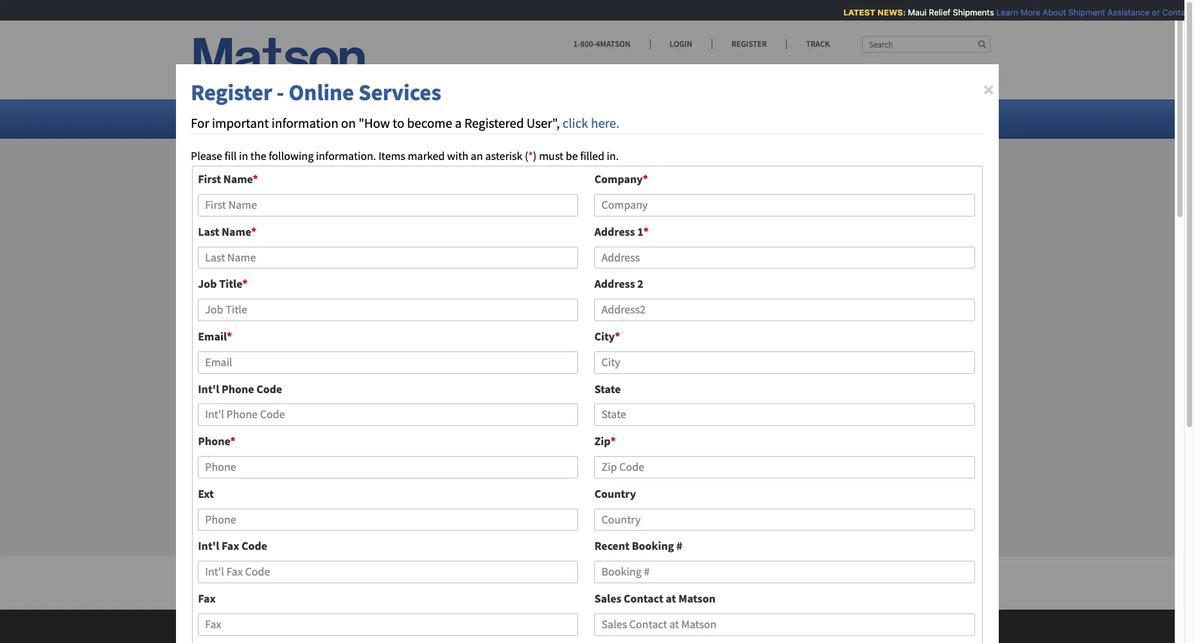 Task type: describe. For each thing, give the bounding box(es) containing it.
1
[[637, 224, 644, 239]]

Phone text field
[[198, 456, 578, 478]]

contact us link
[[925, 67, 991, 94]]

please inside individual/one-time shipping household goods: book – please call 1-888-562-8766: estimate track
[[489, 378, 520, 393]]

1 vertical spatial phone
[[198, 434, 230, 449]]

City text field
[[595, 351, 975, 374]]

online
[[289, 78, 354, 106]]

latest
[[839, 7, 871, 17]]

trucker
[[216, 460, 253, 474]]

be
[[566, 149, 578, 163]]

× button
[[983, 76, 994, 103]]

here.
[[591, 114, 620, 131]]

of
[[217, 575, 227, 590]]

address for address 1 *
[[595, 224, 635, 239]]

first name *
[[198, 172, 258, 186]]

for important information on "how to become a registered user", click here.
[[191, 114, 620, 131]]

* down the
[[253, 172, 258, 186]]

* left is
[[251, 224, 256, 239]]

Int'l Fax Code text field
[[198, 561, 578, 583]]

8766: inside individual/one-time shipping other containerized commodities: book/quote – please call 1-800-962- 8766: or
[[216, 437, 242, 452]]

a
[[455, 114, 462, 131]]

micronesia
[[407, 111, 460, 126]]

access
[[516, 284, 547, 299]]

individual/one- for or
[[216, 419, 292, 433]]

click here. link
[[563, 114, 620, 131]]

company doing ongoing business with matson
[[216, 262, 440, 277]]

in.
[[607, 149, 619, 163]]

* up country
[[611, 434, 616, 449]]

intended
[[223, 497, 267, 512]]

company for doing
[[216, 262, 263, 277]]

2 vertical spatial for
[[320, 497, 333, 512]]

or inside individual/one-time shipping other containerized commodities: book/quote – please call 1-800-962- 8766: or
[[245, 437, 255, 452]]

fill
[[225, 149, 237, 163]]

relief
[[924, 7, 946, 17]]

please inside individual/one-time shipping other containerized commodities: book/quote – please call 1-800-962- 8766: or
[[603, 419, 635, 433]]

click here link
[[533, 497, 579, 512]]

matson down business
[[345, 284, 380, 299]]

alaska link
[[499, 111, 538, 126]]

phone *
[[198, 434, 236, 449]]

* right all
[[227, 329, 232, 344]]

us
[[980, 74, 991, 84]]

Search search field
[[862, 36, 991, 53]]

matson left the logistics,
[[415, 497, 450, 512]]

* down address 2
[[615, 329, 620, 344]]

email
[[198, 329, 227, 344]]

search image
[[978, 40, 986, 48]]

automobile shipment tracking
[[290, 575, 440, 590]]

on for "how
[[341, 114, 356, 131]]

for inside "registration for matson navigation company"
[[348, 146, 382, 184]]

0 horizontal spatial shipment
[[349, 575, 396, 590]]

address for address 2
[[595, 277, 635, 291]]

applicable
[[269, 229, 322, 244]]

1 horizontal spatial an
[[471, 149, 483, 163]]

1 vertical spatial an
[[336, 497, 348, 512]]

guam & micronesia link
[[367, 111, 467, 126]]

individual/one-time shipping other containerized commodities: book/quote – please call 1-800-962- 8766: or
[[216, 419, 707, 452]]

please for please contact customer service to get an...
[[453, 575, 484, 590]]

registration for registration is applicable for following:
[[194, 229, 256, 244]]

8766: inside individual/one-time shipping household goods: book – please call 1-888-562-8766: estimate track
[[593, 378, 619, 393]]

if you intended to register for an account with matson logistics, please click here
[[194, 497, 579, 512]]

matson inside "registration for matson navigation company"
[[389, 146, 480, 184]]

with for account
[[391, 497, 412, 512]]

inquires:
[[258, 322, 304, 337]]

Recent Booking # text field
[[595, 561, 975, 583]]

(
[[525, 149, 528, 163]]

shipping for household
[[316, 378, 358, 393]]

company for *
[[595, 172, 643, 186]]

* up 2
[[644, 224, 649, 239]]

track
[[806, 39, 830, 49]]

#
[[676, 539, 682, 553]]

sales
[[595, 591, 621, 606]]

book
[[450, 378, 479, 393]]

overview link
[[210, 111, 263, 126]]

items
[[378, 149, 405, 163]]

additional
[[464, 284, 513, 299]]

thank you – personal household goods
[[672, 575, 864, 590]]

the
[[250, 149, 266, 163]]

address 1 *
[[595, 224, 649, 239]]

individual/one- for track
[[216, 378, 292, 393]]

call inside individual/one-time shipping household goods: book – please call 1-888-562-8766: estimate track
[[523, 378, 540, 393]]

at
[[666, 591, 676, 606]]

marked
[[408, 149, 445, 163]]

0 horizontal spatial other
[[228, 322, 256, 337]]

Fax text field
[[198, 613, 578, 636]]

1 vertical spatial fax
[[198, 591, 216, 606]]

asterisk
[[485, 149, 523, 163]]

track link
[[786, 39, 830, 49]]

backtop image
[[576, 595, 608, 627]]

registered
[[279, 284, 327, 299]]

* up 1
[[643, 172, 648, 186]]

0 vertical spatial phone
[[222, 381, 254, 396]]

thank you – personal household goods link
[[672, 575, 864, 590]]

call inside individual/one-time shipping other containerized commodities: book/quote – please call 1-800-962- 8766: or
[[637, 419, 654, 433]]

in
[[239, 149, 248, 163]]

tracking
[[399, 575, 440, 590]]

about
[[1038, 7, 1061, 17]]

code for int'l phone code
[[256, 381, 282, 396]]

)
[[533, 149, 537, 163]]

user",
[[527, 114, 560, 131]]

800- inside individual/one-time shipping other containerized commodities: book/quote – please call 1-800-962- 8766: or
[[665, 419, 686, 433]]

household inside individual/one-time shipping household goods: book – please call 1-888-562-8766: estimate track
[[360, 378, 413, 393]]

overview
[[210, 111, 255, 126]]

guam
[[367, 111, 396, 126]]

filled
[[580, 149, 605, 163]]

– inside individual/one-time shipping other containerized commodities: book/quote – please call 1-800-962- 8766: or
[[595, 419, 601, 433]]

automobile
[[290, 575, 347, 590]]

Zip Code text field
[[595, 456, 975, 478]]

Job Title text field
[[198, 299, 578, 321]]

Address 2 text field
[[595, 299, 975, 321]]

following
[[269, 149, 314, 163]]

1 horizontal spatial to
[[393, 114, 404, 131]]

First Name text field
[[198, 194, 578, 216]]

get
[[621, 575, 637, 590]]

int'l fax code
[[198, 539, 267, 553]]

962-
[[686, 419, 707, 433]]

1 horizontal spatial fax
[[222, 539, 239, 553]]

customer
[[525, 575, 570, 590]]

please for please fill in the following information.  items marked with an asterisk ( * ) must be filled in.
[[191, 149, 222, 163]]

service
[[573, 575, 607, 590]]

booking
[[632, 539, 674, 553]]

blue matson logo with ocean, shipping, truck, rail and logistics written beneath it. image
[[194, 38, 374, 91]]

company *
[[595, 172, 648, 186]]

for all other inquires:
[[194, 322, 304, 337]]

Int'l Phone Code text field
[[198, 404, 578, 426]]

2 horizontal spatial to
[[609, 575, 619, 590]]

0 vertical spatial click
[[563, 114, 588, 131]]

needing
[[422, 284, 461, 299]]

name for last name
[[222, 224, 251, 239]]

business
[[337, 262, 379, 277]]

personal
[[733, 575, 775, 590]]

please fill in the following information.  items marked with an asterisk ( * ) must be filled in.
[[191, 149, 619, 163]]

top menu navigation
[[525, 67, 991, 94]]

Country text field
[[595, 509, 975, 531]]

registration for registration for matson navigation company
[[194, 146, 342, 184]]

* right user
[[242, 277, 248, 291]]

latest news: maui relief shipments learn more about shipment assistance or container
[[839, 7, 1194, 17]]

register
[[281, 497, 317, 512]]

contact inside contact us link
[[944, 74, 978, 84]]

company doing ongoing business with matson link
[[216, 262, 440, 277]]

containerized
[[389, 419, 455, 433]]



Task type: vqa. For each thing, say whether or not it's contained in the screenshot.


Task type: locate. For each thing, give the bounding box(es) containing it.
information.
[[316, 149, 376, 163]]

0 vertical spatial code
[[256, 381, 282, 396]]

0 vertical spatial household
[[360, 378, 413, 393]]

2 vertical spatial shipping
[[316, 419, 358, 433]]

shipments
[[948, 7, 989, 17]]

contact down an...
[[624, 591, 664, 606]]

with right account
[[391, 497, 412, 512]]

code for int'l fax code
[[242, 539, 267, 553]]

0 horizontal spatial click
[[533, 497, 555, 512]]

Address text field
[[595, 246, 975, 269]]

track
[[216, 396, 249, 411]]

Ext text field
[[198, 509, 578, 531]]

important
[[212, 114, 269, 131]]

estimate link
[[621, 378, 669, 393]]

for down "how
[[348, 146, 382, 184]]

thank
[[672, 575, 703, 590]]

Company text field
[[595, 194, 975, 216]]

3 shipping from the top
[[316, 419, 358, 433]]

0 horizontal spatial or
[[245, 437, 255, 452]]

phone
[[222, 381, 254, 396], [198, 434, 230, 449]]

with right "marked"
[[447, 149, 468, 163]]

1 vertical spatial you
[[705, 575, 723, 590]]

household down the "automobile:"
[[360, 378, 413, 393]]

1 vertical spatial click
[[533, 497, 555, 512]]

1 vertical spatial individual/one-
[[216, 378, 292, 393]]

please
[[191, 149, 222, 163], [453, 575, 484, 590]]

time inside individual/one-time shipping household goods: book – please call 1-888-562-8766: estimate track
[[292, 378, 314, 393]]

to
[[393, 114, 404, 131], [269, 497, 279, 512], [609, 575, 619, 590]]

or up trucker
[[245, 437, 255, 452]]

1 vertical spatial name
[[222, 224, 251, 239]]

1 vertical spatial code
[[242, 539, 267, 553]]

int'l
[[198, 381, 219, 396], [198, 539, 219, 553]]

1 vertical spatial time
[[292, 378, 314, 393]]

register for register
[[732, 39, 767, 49]]

matson down become
[[389, 146, 480, 184]]

please right the logistics,
[[499, 497, 531, 512]]

0 horizontal spatial –
[[481, 378, 487, 393]]

title
[[219, 277, 242, 291]]

job title *
[[198, 277, 248, 291]]

1 horizontal spatial you
[[705, 575, 723, 590]]

0 vertical spatial 1-
[[573, 39, 580, 49]]

on down company doing ongoing business with matson link
[[330, 284, 342, 299]]

– up zip
[[595, 419, 601, 433]]

1 vertical spatial other
[[360, 419, 386, 433]]

individual/one- inside individual/one-time shipping other containerized commodities: book/quote – please call 1-800-962- 8766: or
[[216, 419, 292, 433]]

registration for matson navigation company
[[194, 146, 620, 221]]

phone up trucker link
[[198, 434, 230, 449]]

if
[[194, 497, 200, 512]]

2 time from the top
[[292, 378, 314, 393]]

1 horizontal spatial contact
[[944, 74, 978, 84]]

code
[[256, 381, 282, 396], [242, 539, 267, 553]]

2 registration from the top
[[194, 229, 256, 244]]

click
[[563, 114, 588, 131], [533, 497, 555, 512]]

shipping
[[316, 355, 358, 370], [316, 378, 358, 393], [316, 419, 358, 433]]

1 address from the top
[[595, 224, 635, 239]]

for left overview
[[191, 114, 209, 131]]

int'l for int'l phone code
[[198, 381, 219, 396]]

2 vertical spatial –
[[725, 575, 731, 590]]

time inside individual/one-time shipping other containerized commodities: book/quote – please call 1-800-962- 8766: or
[[292, 419, 314, 433]]

or left container
[[1147, 7, 1155, 17]]

company down the "in."
[[595, 172, 643, 186]]

time for or
[[292, 419, 314, 433]]

individual/one-time shipping automobile:
[[216, 355, 422, 370]]

1-
[[573, 39, 580, 49], [542, 378, 551, 393], [656, 419, 665, 433]]

please
[[489, 378, 520, 393], [603, 419, 635, 433], [499, 497, 531, 512]]

name for first name
[[223, 172, 253, 186]]

1- inside individual/one-time shipping other containerized commodities: book/quote – please call 1-800-962- 8766: or
[[656, 419, 665, 433]]

1 horizontal spatial –
[[595, 419, 601, 433]]

fax up also of interest:
[[222, 539, 239, 553]]

services
[[359, 78, 441, 106]]

registration is applicable for following:
[[194, 229, 394, 244]]

1 individual/one- from the top
[[216, 355, 292, 370]]

– left personal
[[725, 575, 731, 590]]

1 int'l from the top
[[198, 381, 219, 396]]

matson
[[389, 146, 480, 184], [405, 262, 440, 277], [345, 284, 380, 299], [415, 497, 450, 512], [678, 591, 716, 606]]

call left 888-
[[523, 378, 540, 393]]

1 vertical spatial household
[[778, 575, 830, 590]]

1 vertical spatial address
[[595, 277, 635, 291]]

registration inside "registration for matson navigation company"
[[194, 146, 342, 184]]

2 vertical spatial 1-
[[656, 419, 665, 433]]

2 vertical spatial please
[[499, 497, 531, 512]]

email *
[[198, 329, 232, 344]]

1 vertical spatial on
[[330, 284, 342, 299]]

1 vertical spatial registration
[[194, 229, 256, 244]]

1 vertical spatial 8766:
[[216, 437, 242, 452]]

1 vertical spatial to
[[269, 497, 279, 512]]

0 vertical spatial 8766:
[[593, 378, 619, 393]]

* up trucker link
[[230, 434, 236, 449]]

city
[[595, 329, 615, 344]]

address left 1
[[595, 224, 635, 239]]

2 vertical spatial to
[[609, 575, 619, 590]]

1-800-4matson
[[573, 39, 631, 49]]

0 horizontal spatial fax
[[198, 591, 216, 606]]

–
[[481, 378, 487, 393], [595, 419, 601, 433], [725, 575, 731, 590]]

user
[[216, 284, 239, 299]]

zip
[[595, 434, 611, 449]]

int'l phone code
[[198, 381, 282, 396]]

0 vertical spatial individual/one-
[[216, 355, 292, 370]]

zip *
[[595, 434, 616, 449]]

1 horizontal spatial shipment
[[1064, 7, 1100, 17]]

1- left 562-
[[542, 378, 551, 393]]

1 horizontal spatial please
[[453, 575, 484, 590]]

time for track
[[292, 378, 314, 393]]

0 vertical spatial with
[[447, 149, 468, 163]]

information
[[272, 114, 338, 131]]

registered
[[465, 114, 524, 131]]

contact left "us"
[[944, 74, 978, 84]]

individual/one- up track link
[[216, 378, 292, 393]]

1 vertical spatial or
[[245, 437, 255, 452]]

3 time from the top
[[292, 419, 314, 433]]

learn more about shipment assistance or container link
[[992, 7, 1194, 17]]

ext
[[198, 486, 214, 501]]

0 vertical spatial shipping
[[316, 355, 358, 370]]

0 vertical spatial please
[[191, 149, 222, 163]]

you right if at the left bottom of the page
[[203, 497, 221, 512]]

1 vertical spatial for
[[194, 322, 211, 337]]

int'l up track link
[[198, 381, 219, 396]]

1 horizontal spatial household
[[778, 575, 830, 590]]

please up first
[[191, 149, 222, 163]]

×
[[983, 76, 994, 103]]

asia
[[569, 111, 590, 126]]

is
[[259, 229, 267, 244]]

– inside individual/one-time shipping household goods: book – please call 1-888-562-8766: estimate track
[[481, 378, 487, 393]]

code up interest:
[[242, 539, 267, 553]]

matson up "needing" at the left top of page
[[405, 262, 440, 277]]

8766: up trucker link
[[216, 437, 242, 452]]

footer
[[0, 595, 1185, 643]]

shipping for other
[[316, 419, 358, 433]]

an left account
[[336, 497, 348, 512]]

Email text field
[[198, 351, 578, 374]]

1 horizontal spatial 1-
[[573, 39, 580, 49]]

2 horizontal spatial –
[[725, 575, 731, 590]]

0 horizontal spatial call
[[523, 378, 540, 393]]

1 vertical spatial call
[[637, 419, 654, 433]]

1 horizontal spatial 800-
[[665, 419, 686, 433]]

for for for important information on "how to become a registered user", click here.
[[191, 114, 209, 131]]

register - online services
[[191, 78, 441, 106]]

0 horizontal spatial please
[[191, 149, 222, 163]]

address left 2
[[595, 277, 635, 291]]

1 time from the top
[[292, 355, 314, 370]]

0 vertical spatial 800-
[[580, 39, 596, 49]]

register up the top menu "navigation"
[[732, 39, 767, 49]]

you right thank
[[705, 575, 723, 590]]

individual/one- down 'track'
[[216, 419, 292, 433]]

1 vertical spatial 800-
[[665, 419, 686, 433]]

for right register
[[320, 497, 333, 512]]

0 vertical spatial for
[[348, 146, 382, 184]]

hawaii
[[295, 111, 328, 126]]

Sales Contact at Matson text field
[[595, 613, 975, 636]]

household left 'goods'
[[778, 575, 830, 590]]

interest:
[[230, 575, 271, 590]]

contact
[[944, 74, 978, 84], [624, 591, 664, 606]]

* left must
[[528, 149, 533, 163]]

0 vertical spatial call
[[523, 378, 540, 393]]

2
[[637, 277, 644, 291]]

1 vertical spatial register
[[191, 78, 272, 106]]

time
[[292, 355, 314, 370], [292, 378, 314, 393], [292, 419, 314, 433]]

assistance
[[1103, 7, 1145, 17]]

here
[[557, 497, 579, 512]]

– right book
[[481, 378, 487, 393]]

city *
[[595, 329, 620, 344]]

0 horizontal spatial to
[[269, 497, 279, 512]]

you for thank
[[705, 575, 723, 590]]

int'l for int'l fax code
[[198, 539, 219, 553]]

State text field
[[595, 404, 975, 426]]

register for register - online services
[[191, 78, 272, 106]]

0 horizontal spatial 1-
[[542, 378, 551, 393]]

login
[[670, 39, 692, 49]]

on
[[341, 114, 356, 131], [330, 284, 342, 299]]

1 vertical spatial contact
[[624, 591, 664, 606]]

0 vertical spatial or
[[1147, 7, 1155, 17]]

phone up track link
[[222, 381, 254, 396]]

1 horizontal spatial register
[[732, 39, 767, 49]]

0 vertical spatial you
[[203, 497, 221, 512]]

click left here.
[[563, 114, 588, 131]]

1-800-4matson link
[[573, 39, 650, 49]]

0 horizontal spatial an
[[336, 497, 348, 512]]

other up phone text field
[[360, 419, 386, 433]]

0 horizontal spatial you
[[203, 497, 221, 512]]

2 int'l from the top
[[198, 539, 219, 553]]

3 individual/one- from the top
[[216, 419, 292, 433]]

name left is
[[222, 224, 251, 239]]

0 vertical spatial address
[[595, 224, 635, 239]]

goods:
[[415, 378, 448, 393]]

please up 'zip *'
[[603, 419, 635, 433]]

please right book
[[489, 378, 520, 393]]

1 vertical spatial for
[[325, 229, 340, 244]]

2 horizontal spatial 1-
[[656, 419, 665, 433]]

learn
[[992, 7, 1013, 17]]

Last Name text field
[[198, 246, 578, 269]]

8766: left "estimate" link
[[593, 378, 619, 393]]

None search field
[[862, 36, 991, 53]]

0 horizontal spatial contact
[[624, 591, 664, 606]]

on left "how
[[341, 114, 356, 131]]

with for marked
[[447, 149, 468, 163]]

website
[[382, 284, 420, 299]]

1 horizontal spatial or
[[1147, 7, 1155, 17]]

other inside individual/one-time shipping other containerized commodities: book/quote – please call 1-800-962- 8766: or
[[360, 419, 386, 433]]

1- inside individual/one-time shipping household goods: book – please call 1-888-562-8766: estimate track
[[542, 378, 551, 393]]

company inside "registration for matson navigation company"
[[194, 183, 314, 221]]

1 horizontal spatial 8766:
[[593, 378, 619, 393]]

0 vertical spatial to
[[393, 114, 404, 131]]

contact
[[486, 575, 523, 590]]

sales contact at matson
[[595, 591, 716, 606]]

2 vertical spatial time
[[292, 419, 314, 433]]

household
[[360, 378, 413, 393], [778, 575, 830, 590]]

fax down also
[[198, 591, 216, 606]]

registration
[[194, 146, 342, 184], [194, 229, 256, 244]]

0 vertical spatial fax
[[222, 539, 239, 553]]

code down individual/one-time shipping automobile:
[[256, 381, 282, 396]]

shipment up the fax text field
[[349, 575, 396, 590]]

recent booking #
[[595, 539, 682, 553]]

book/quote
[[525, 419, 593, 433]]

0 vertical spatial please
[[489, 378, 520, 393]]

for up company doing ongoing business with matson
[[325, 229, 340, 244]]

1 vertical spatial int'l
[[198, 539, 219, 553]]

for
[[348, 146, 382, 184], [325, 229, 340, 244], [320, 497, 333, 512]]

1 registration from the top
[[194, 146, 342, 184]]

888-
[[551, 378, 572, 393]]

individual/one- inside individual/one-time shipping household goods: book – please call 1-888-562-8766: estimate track
[[216, 378, 292, 393]]

2 shipping from the top
[[316, 378, 358, 393]]

other
[[228, 322, 256, 337], [360, 419, 386, 433]]

shipping for automobile:
[[316, 355, 358, 370]]

2 vertical spatial with
[[391, 497, 412, 512]]

login link
[[650, 39, 712, 49]]

1 shipping from the top
[[316, 355, 358, 370]]

name down in
[[223, 172, 253, 186]]

user already registered on matson website needing additional access link
[[216, 284, 547, 299]]

an left asterisk
[[471, 149, 483, 163]]

maui
[[903, 7, 922, 17]]

1 vertical spatial –
[[595, 419, 601, 433]]

become
[[407, 114, 452, 131]]

hawaii link
[[295, 111, 335, 126]]

all
[[213, 322, 226, 337]]

company up is
[[194, 183, 314, 221]]

navigation
[[486, 146, 620, 184]]

job
[[198, 277, 217, 291]]

1- left 962-
[[656, 419, 665, 433]]

1 horizontal spatial click
[[563, 114, 588, 131]]

first
[[198, 172, 221, 186]]

more
[[1016, 7, 1036, 17]]

0 horizontal spatial 800-
[[580, 39, 596, 49]]

for left all
[[194, 322, 211, 337]]

0 vertical spatial an
[[471, 149, 483, 163]]

&
[[398, 111, 405, 126]]

1 vertical spatial please
[[453, 575, 484, 590]]

individual/one- up int'l phone code
[[216, 355, 292, 370]]

2 address from the top
[[595, 277, 635, 291]]

last name *
[[198, 224, 256, 239]]

0 vertical spatial for
[[191, 114, 209, 131]]

int'l up also
[[198, 539, 219, 553]]

1 vertical spatial with
[[381, 262, 403, 277]]

register up overview
[[191, 78, 272, 106]]

0 horizontal spatial 8766:
[[216, 437, 242, 452]]

2 individual/one- from the top
[[216, 378, 292, 393]]

register link
[[712, 39, 786, 49]]

last
[[198, 224, 219, 239]]

shipping inside individual/one-time shipping household goods: book – please call 1-888-562-8766: estimate track
[[316, 378, 358, 393]]

0 vertical spatial int'l
[[198, 381, 219, 396]]

0 vertical spatial contact
[[944, 74, 978, 84]]

please left contact
[[453, 575, 484, 590]]

1 horizontal spatial other
[[360, 419, 386, 433]]

1 vertical spatial please
[[603, 419, 635, 433]]

*
[[528, 149, 533, 163], [253, 172, 258, 186], [643, 172, 648, 186], [251, 224, 256, 239], [644, 224, 649, 239], [242, 277, 248, 291], [227, 329, 232, 344], [615, 329, 620, 344], [230, 434, 236, 449], [611, 434, 616, 449]]

1 horizontal spatial call
[[637, 419, 654, 433]]

on for matson
[[330, 284, 342, 299]]

also
[[194, 575, 215, 590]]

matson down thank
[[678, 591, 716, 606]]

1- left 4matson in the top of the page
[[573, 39, 580, 49]]

1 vertical spatial shipping
[[316, 378, 358, 393]]

guam & micronesia
[[367, 111, 460, 126]]

0 horizontal spatial household
[[360, 378, 413, 393]]

with up website
[[381, 262, 403, 277]]

shipping inside individual/one-time shipping other containerized commodities: book/quote – please call 1-800-962- 8766: or
[[316, 419, 358, 433]]

0 vertical spatial shipment
[[1064, 7, 1100, 17]]

call down estimate
[[637, 419, 654, 433]]

0 vertical spatial time
[[292, 355, 314, 370]]

1 vertical spatial 1-
[[542, 378, 551, 393]]

shipment right about
[[1064, 7, 1100, 17]]

click left here
[[533, 497, 555, 512]]

for for for all other inquires:
[[194, 322, 211, 337]]

you for if
[[203, 497, 221, 512]]

other right all
[[228, 322, 256, 337]]

company up user
[[216, 262, 263, 277]]

0 vertical spatial other
[[228, 322, 256, 337]]

0 vertical spatial –
[[481, 378, 487, 393]]



